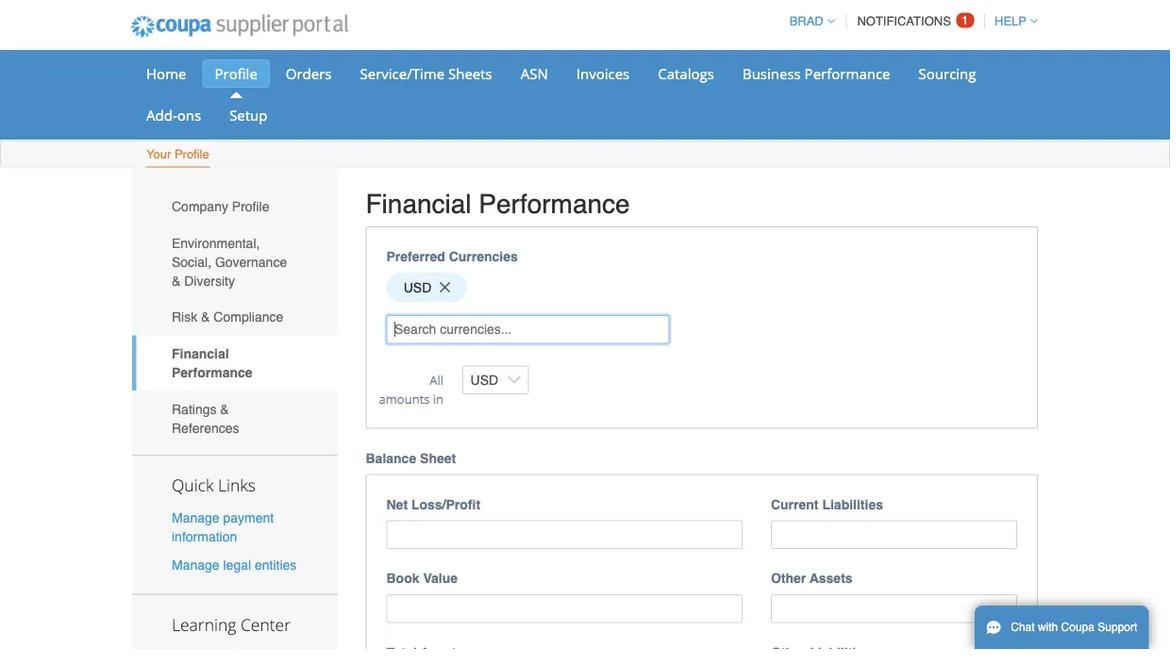 Task type: vqa. For each thing, say whether or not it's contained in the screenshot.
References
yes



Task type: locate. For each thing, give the bounding box(es) containing it.
navigation containing notifications 1
[[782, 3, 1039, 40]]

2 horizontal spatial performance
[[805, 64, 891, 83]]

0 vertical spatial performance
[[805, 64, 891, 83]]

manage down the information
[[172, 558, 220, 573]]

loss/profit
[[412, 497, 481, 512]]

home
[[146, 64, 186, 83]]

manage up the information
[[172, 511, 220, 526]]

in
[[433, 390, 444, 407]]

balance
[[366, 451, 417, 466]]

balance sheet
[[366, 451, 456, 466]]

asn link
[[509, 59, 561, 88]]

home link
[[134, 59, 199, 88]]

0 vertical spatial financial performance
[[366, 189, 630, 219]]

ons
[[177, 105, 201, 125]]

2 vertical spatial profile
[[232, 199, 270, 214]]

risk
[[172, 310, 198, 325]]

& for risk
[[201, 310, 210, 325]]

coupa supplier portal image
[[118, 3, 361, 50]]

value
[[423, 571, 458, 586]]

1 manage from the top
[[172, 511, 220, 526]]

quick
[[172, 475, 214, 497]]

ratings & references link
[[132, 391, 338, 446]]

1 vertical spatial financial
[[172, 346, 229, 361]]

profile for company profile
[[232, 199, 270, 214]]

& right risk
[[201, 310, 210, 325]]

navigation
[[782, 3, 1039, 40]]

usd option
[[387, 273, 467, 302]]

manage payment information link
[[172, 511, 274, 545]]

2 manage from the top
[[172, 558, 220, 573]]

help link
[[987, 14, 1039, 28]]

performance up ratings
[[172, 365, 253, 380]]

1 vertical spatial performance
[[479, 189, 630, 219]]

manage legal entities link
[[172, 558, 297, 573]]

2 vertical spatial &
[[220, 402, 229, 417]]

company
[[172, 199, 228, 214]]

learning
[[172, 614, 236, 636]]

& down social,
[[172, 273, 181, 288]]

net
[[387, 497, 408, 512]]

1 horizontal spatial &
[[201, 310, 210, 325]]

Other Assets text field
[[771, 595, 1018, 624]]

financial down risk
[[172, 346, 229, 361]]

0 horizontal spatial performance
[[172, 365, 253, 380]]

& for ratings
[[220, 402, 229, 417]]

other
[[771, 571, 807, 586]]

manage inside manage payment information
[[172, 511, 220, 526]]

financial performance up currencies
[[366, 189, 630, 219]]

profile up setup
[[215, 64, 258, 83]]

performance up currencies
[[479, 189, 630, 219]]

0 vertical spatial financial
[[366, 189, 472, 219]]

0 horizontal spatial &
[[172, 273, 181, 288]]

net loss/profit
[[387, 497, 481, 512]]

performance
[[805, 64, 891, 83], [479, 189, 630, 219], [172, 365, 253, 380]]

0 horizontal spatial financial performance
[[172, 346, 253, 380]]

your profile
[[146, 147, 209, 161]]

1
[[963, 13, 969, 27]]

0 vertical spatial manage
[[172, 511, 220, 526]]

performance for business performance link
[[805, 64, 891, 83]]

Book Value text field
[[387, 595, 743, 624]]

business
[[743, 64, 801, 83]]

financial performance
[[366, 189, 630, 219], [172, 346, 253, 380]]

preferred
[[387, 249, 445, 264]]

0 vertical spatial profile
[[215, 64, 258, 83]]

with
[[1039, 621, 1059, 635]]

service/time sheets
[[360, 64, 493, 83]]

0 vertical spatial &
[[172, 273, 181, 288]]

your profile link
[[145, 143, 210, 168]]

profile link
[[203, 59, 270, 88]]

profile right the your
[[175, 147, 209, 161]]

& inside 'ratings & references'
[[220, 402, 229, 417]]

help
[[995, 14, 1027, 28]]

1 horizontal spatial financial
[[366, 189, 472, 219]]

orders link
[[274, 59, 344, 88]]

environmental, social, governance & diversity
[[172, 236, 287, 288]]

profile inside "link"
[[232, 199, 270, 214]]

1 vertical spatial &
[[201, 310, 210, 325]]

Net Loss/Profit text field
[[387, 521, 743, 549]]

book value
[[387, 571, 458, 586]]

manage payment information
[[172, 511, 274, 545]]

profile up environmental,
[[232, 199, 270, 214]]

1 horizontal spatial financial performance
[[366, 189, 630, 219]]

references
[[172, 421, 239, 436]]

notifications 1
[[858, 13, 969, 28]]

financial performance down risk & compliance on the left of page
[[172, 346, 253, 380]]

performance down brad link
[[805, 64, 891, 83]]

environmental,
[[172, 236, 260, 251]]

book
[[387, 571, 420, 586]]

setup link
[[217, 101, 280, 129]]

quick links
[[172, 475, 256, 497]]

manage
[[172, 511, 220, 526], [172, 558, 220, 573]]

financial
[[366, 189, 472, 219], [172, 346, 229, 361]]

2 vertical spatial performance
[[172, 365, 253, 380]]

& up references
[[220, 402, 229, 417]]

1 vertical spatial manage
[[172, 558, 220, 573]]

invoices link
[[564, 59, 642, 88]]

all amounts in
[[379, 371, 444, 407]]

0 horizontal spatial financial
[[172, 346, 229, 361]]

add-ons link
[[134, 101, 214, 129]]

financial up preferred
[[366, 189, 472, 219]]

diversity
[[184, 273, 235, 288]]

1 vertical spatial profile
[[175, 147, 209, 161]]

1 horizontal spatial performance
[[479, 189, 630, 219]]

service/time sheets link
[[348, 59, 505, 88]]

&
[[172, 273, 181, 288], [201, 310, 210, 325], [220, 402, 229, 417]]

learning center
[[172, 614, 291, 636]]

2 horizontal spatial &
[[220, 402, 229, 417]]

profile
[[215, 64, 258, 83], [175, 147, 209, 161], [232, 199, 270, 214]]



Task type: describe. For each thing, give the bounding box(es) containing it.
orders
[[286, 64, 332, 83]]

catalogs link
[[646, 59, 727, 88]]

add-
[[146, 105, 177, 125]]

compliance
[[214, 310, 284, 325]]

assets
[[810, 571, 853, 586]]

profile for your profile
[[175, 147, 209, 161]]

ratings
[[172, 402, 217, 417]]

all
[[430, 371, 444, 388]]

selected list box
[[380, 268, 1025, 307]]

setup
[[230, 105, 268, 125]]

currencies
[[449, 249, 518, 264]]

liabilities
[[823, 497, 884, 512]]

chat with coupa support
[[1012, 621, 1138, 635]]

Current Liabilities text field
[[771, 521, 1018, 549]]

entities
[[255, 558, 297, 573]]

governance
[[215, 254, 287, 270]]

usd
[[404, 280, 432, 295]]

support
[[1098, 621, 1138, 635]]

current
[[771, 497, 819, 512]]

financial performance link
[[132, 336, 338, 391]]

payment
[[223, 511, 274, 526]]

sourcing
[[919, 64, 977, 83]]

coupa
[[1062, 621, 1095, 635]]

chat with coupa support button
[[975, 606, 1150, 650]]

risk & compliance link
[[132, 299, 338, 336]]

environmental, social, governance & diversity link
[[132, 225, 338, 299]]

business performance
[[743, 64, 891, 83]]

your
[[146, 147, 171, 161]]

sheets
[[449, 64, 493, 83]]

legal
[[223, 558, 251, 573]]

sheet
[[420, 451, 456, 466]]

brad
[[790, 14, 824, 28]]

service/time
[[360, 64, 445, 83]]

add-ons
[[146, 105, 201, 125]]

financial inside financial performance
[[172, 346, 229, 361]]

other assets
[[771, 571, 853, 586]]

amounts
[[379, 390, 430, 407]]

manage for manage legal entities
[[172, 558, 220, 573]]

& inside environmental, social, governance & diversity
[[172, 273, 181, 288]]

manage for manage payment information
[[172, 511, 220, 526]]

performance for financial performance link
[[172, 365, 253, 380]]

invoices
[[577, 64, 630, 83]]

risk & compliance
[[172, 310, 284, 325]]

social,
[[172, 254, 212, 270]]

preferred currencies
[[387, 249, 518, 264]]

brad link
[[782, 14, 835, 28]]

Search currencies... field
[[387, 315, 670, 344]]

company profile link
[[132, 188, 338, 225]]

links
[[218, 475, 256, 497]]

catalogs
[[658, 64, 715, 83]]

company profile
[[172, 199, 270, 214]]

chat
[[1012, 621, 1036, 635]]

center
[[241, 614, 291, 636]]

notifications
[[858, 14, 952, 28]]

asn
[[521, 64, 548, 83]]

current liabilities
[[771, 497, 884, 512]]

manage legal entities
[[172, 558, 297, 573]]

information
[[172, 530, 237, 545]]

sourcing link
[[907, 59, 989, 88]]

ratings & references
[[172, 402, 239, 436]]

1 vertical spatial financial performance
[[172, 346, 253, 380]]

business performance link
[[731, 59, 903, 88]]



